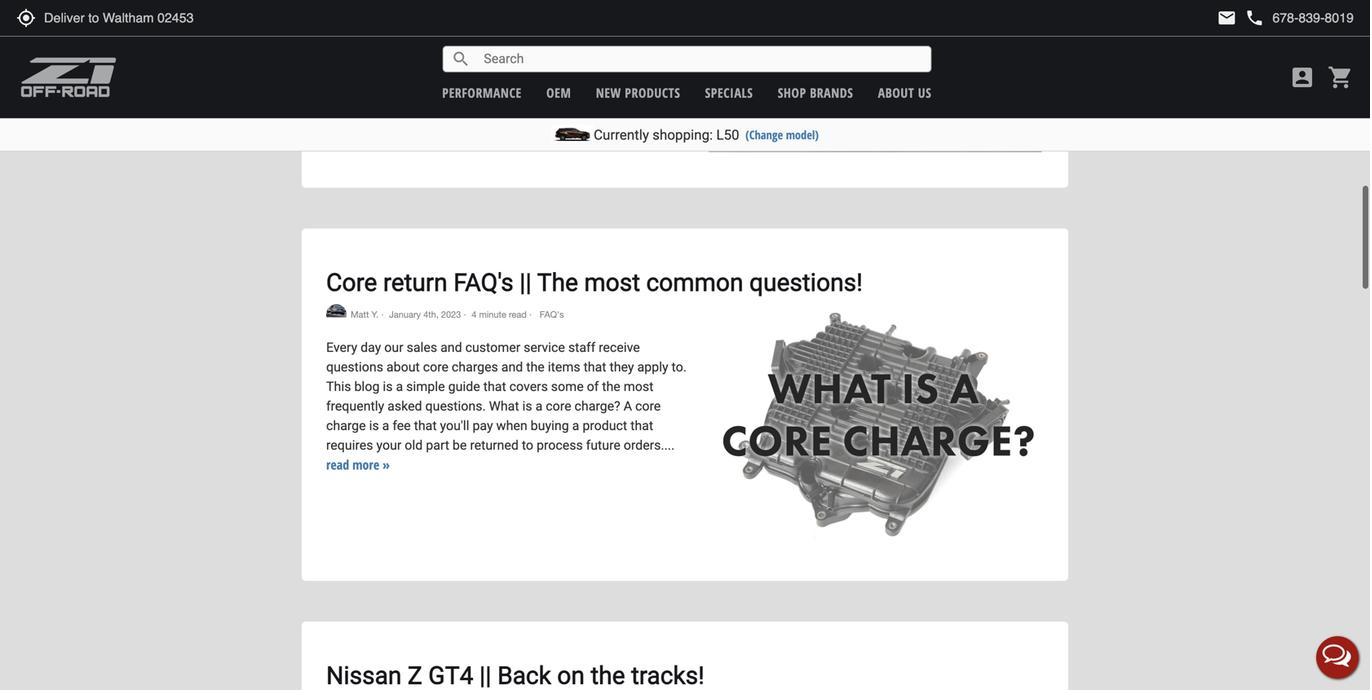 Task type: locate. For each thing, give the bounding box(es) containing it.
every day our sales and customer service staff receive questions about core charges and the items that they apply to. this blog is a simple guide that covers some of the most frequently asked questions. what is a core charge? a core charge is a fee that you'll pay when buying a product that requires your old part be returned to process future orders.... read more »
[[326, 340, 687, 474]]

sales
[[407, 340, 437, 356]]

(change
[[746, 127, 783, 143]]

read down the 'requires'
[[326, 457, 349, 474]]

and right sales
[[441, 340, 462, 356]]

1 vertical spatial is
[[523, 399, 532, 414]]

most
[[584, 268, 640, 297], [624, 379, 654, 395]]

charge?
[[575, 399, 621, 414]]

1 vertical spatial most
[[624, 379, 654, 395]]

january 4th, 2023
[[389, 310, 461, 320]]

questions.
[[425, 399, 486, 414]]

core right a
[[635, 399, 661, 414]]

every
[[326, 340, 357, 356]]

core
[[326, 268, 377, 297]]

2 vertical spatial read
[[326, 457, 349, 474]]

1 horizontal spatial is
[[383, 379, 393, 395]]

core up simple
[[423, 360, 449, 375]]

1 horizontal spatial read more » link
[[570, 60, 634, 77]]

core up buying
[[546, 399, 571, 414]]

most up a
[[624, 379, 654, 395]]

0 vertical spatial read more » link
[[570, 60, 634, 77]]

2 horizontal spatial core
[[635, 399, 661, 414]]

service
[[524, 340, 565, 356]]

more inside the every day our sales and customer service staff receive questions about core charges and the items that they apply to. this blog is a simple guide that covers some of the most frequently asked questions. what is a core charge? a core charge is a fee that you'll pay when buying a product that requires your old part be returned to process future orders.... read more »
[[352, 457, 379, 474]]

0 vertical spatial the
[[526, 360, 545, 375]]

to
[[522, 438, 534, 454]]

matt y. image
[[326, 305, 347, 318]]

0 horizontal spatial and
[[441, 340, 462, 356]]

read more » link down the 'requires'
[[326, 457, 390, 474]]

the up covers
[[526, 360, 545, 375]]

2 horizontal spatial is
[[523, 399, 532, 414]]

faq's down the the
[[537, 310, 564, 320]]

the right of
[[602, 379, 621, 395]]

0 horizontal spatial is
[[369, 419, 379, 434]]

and up covers
[[501, 360, 523, 375]]

more down the 'requires'
[[352, 457, 379, 474]]

requires
[[326, 438, 373, 454]]

1 vertical spatial more
[[352, 457, 379, 474]]

orders....
[[624, 438, 675, 454]]

model)
[[786, 127, 819, 143]]

0 horizontal spatial the
[[526, 360, 545, 375]]

1 vertical spatial and
[[501, 360, 523, 375]]

» up new products
[[627, 60, 634, 77]]

read right minute
[[509, 310, 527, 320]]

is right "blog"
[[383, 379, 393, 395]]

about
[[387, 360, 420, 375]]

1 horizontal spatial faq's
[[537, 310, 564, 320]]

that up orders....
[[631, 419, 653, 434]]

returned
[[470, 438, 519, 454]]

0 horizontal spatial »
[[383, 457, 390, 474]]

0 horizontal spatial read more » link
[[326, 457, 390, 474]]

return
[[383, 268, 448, 297]]

simple
[[406, 379, 445, 395]]

us
[[918, 84, 932, 102]]

1 horizontal spatial »
[[627, 60, 634, 77]]

guide
[[448, 379, 480, 395]]

the
[[526, 360, 545, 375], [602, 379, 621, 395]]

0 horizontal spatial more
[[352, 457, 379, 474]]

0 horizontal spatial read
[[326, 457, 349, 474]]

of
[[587, 379, 599, 395]]

matt
[[351, 310, 369, 320]]

a up process
[[572, 419, 579, 434]]

1 vertical spatial the
[[602, 379, 621, 395]]

performance
[[442, 84, 522, 102]]

is
[[383, 379, 393, 395], [523, 399, 532, 414], [369, 419, 379, 434]]

read up oem
[[570, 60, 593, 77]]

shopping:
[[653, 127, 713, 143]]

0 vertical spatial »
[[627, 60, 634, 77]]

is up your
[[369, 419, 379, 434]]

» down your
[[383, 457, 390, 474]]

future
[[586, 438, 621, 454]]

a down about
[[396, 379, 403, 395]]

0 vertical spatial read
[[570, 60, 593, 77]]

and
[[441, 340, 462, 356], [501, 360, 523, 375]]

that
[[584, 360, 607, 375], [484, 379, 506, 395], [414, 419, 437, 434], [631, 419, 653, 434]]

l50
[[717, 127, 740, 143]]

more up new
[[597, 60, 623, 77]]

most right the the
[[584, 268, 640, 297]]

read more » link up new
[[570, 60, 634, 77]]

0 horizontal spatial faq's
[[454, 268, 514, 297]]

1 vertical spatial faq's
[[537, 310, 564, 320]]

a left fee
[[382, 419, 389, 434]]

1 vertical spatial »
[[383, 457, 390, 474]]

read more » link for currently shopping: l50
[[570, 60, 634, 77]]

Search search field
[[471, 47, 931, 72]]

1 horizontal spatial read
[[509, 310, 527, 320]]

2 horizontal spatial read
[[570, 60, 593, 77]]

that up 'old'
[[414, 419, 437, 434]]

my_location
[[16, 8, 36, 28]]

1 horizontal spatial and
[[501, 360, 523, 375]]

core
[[423, 360, 449, 375], [546, 399, 571, 414], [635, 399, 661, 414]]

2 vertical spatial is
[[369, 419, 379, 434]]

shop brands
[[778, 84, 854, 102]]

is down covers
[[523, 399, 532, 414]]

phone
[[1245, 8, 1265, 28]]

that up what
[[484, 379, 506, 395]]

0 vertical spatial most
[[584, 268, 640, 297]]

charges
[[452, 360, 498, 375]]

this
[[326, 379, 351, 395]]

specials
[[705, 84, 753, 102]]

faq's up minute
[[454, 268, 514, 297]]

about us
[[878, 84, 932, 102]]

mail
[[1217, 8, 1237, 28]]

1 vertical spatial read more » link
[[326, 457, 390, 474]]

day
[[361, 340, 381, 356]]

»
[[627, 60, 634, 77], [383, 457, 390, 474]]

2023
[[441, 310, 461, 320]]

items
[[548, 360, 580, 375]]

read more »
[[570, 60, 634, 77]]

old
[[405, 438, 423, 454]]

more
[[597, 60, 623, 77], [352, 457, 379, 474]]

fee
[[393, 419, 411, 434]]

1 horizontal spatial more
[[597, 60, 623, 77]]



Task type: describe. For each thing, give the bounding box(es) containing it.
0 vertical spatial and
[[441, 340, 462, 356]]

phone link
[[1245, 8, 1354, 28]]

a down covers
[[536, 399, 543, 414]]

common
[[646, 268, 744, 297]]

new products link
[[596, 84, 681, 102]]

shop
[[778, 84, 806, 102]]

account_box link
[[1286, 64, 1320, 91]]

(change model) link
[[746, 127, 819, 143]]

asked
[[388, 399, 422, 414]]

performance link
[[442, 84, 522, 102]]

» inside the every day our sales and customer service staff receive questions about core charges and the items that they apply to. this blog is a simple guide that covers some of the most frequently asked questions. what is a core charge? a core charge is a fee that you'll pay when buying a product that requires your old part be returned to process future orders.... read more »
[[383, 457, 390, 474]]

frequently
[[326, 399, 384, 414]]

buying
[[531, 419, 569, 434]]

that up of
[[584, 360, 607, 375]]

read inside the every day our sales and customer service staff receive questions about core charges and the items that they apply to. this blog is a simple guide that covers some of the most frequently asked questions. what is a core charge? a core charge is a fee that you'll pay when buying a product that requires your old part be returned to process future orders.... read more »
[[326, 457, 349, 474]]

you'll
[[440, 419, 469, 434]]

what
[[489, 399, 519, 414]]

specials link
[[705, 84, 753, 102]]

receive
[[599, 340, 640, 356]]

pay
[[473, 419, 493, 434]]

account_box
[[1290, 64, 1316, 91]]

process
[[537, 438, 583, 454]]

about
[[878, 84, 915, 102]]

core return faq's || the most common questions!
[[326, 268, 863, 297]]

about us link
[[878, 84, 932, 102]]

questions
[[326, 360, 383, 375]]

products
[[625, 84, 681, 102]]

shop brands link
[[778, 84, 854, 102]]

1 horizontal spatial core
[[546, 399, 571, 414]]

be
[[453, 438, 467, 454]]

questions!
[[750, 268, 863, 297]]

y.
[[372, 310, 379, 320]]

0 horizontal spatial core
[[423, 360, 449, 375]]

new products
[[596, 84, 681, 102]]

0 vertical spatial is
[[383, 379, 393, 395]]

new
[[596, 84, 621, 102]]

covers
[[510, 379, 548, 395]]

matt y.
[[351, 310, 379, 320]]

staff
[[568, 340, 596, 356]]

racers through & through || z1 supporting new nissan z gt4 in sro pirelli gt4 america series image
[[707, 0, 1044, 152]]

shopping_cart link
[[1324, 64, 1354, 91]]

1 horizontal spatial the
[[602, 379, 621, 395]]

the
[[537, 268, 578, 297]]

currently
[[594, 127, 649, 143]]

minute
[[479, 310, 507, 320]]

||
[[520, 268, 532, 297]]

core return faq's || the most common questions! image
[[707, 305, 1044, 546]]

product
[[583, 419, 627, 434]]

currently shopping: l50 (change model)
[[594, 127, 819, 143]]

part
[[426, 438, 449, 454]]

most inside the every day our sales and customer service staff receive questions about core charges and the items that they apply to. this blog is a simple guide that covers some of the most frequently asked questions. what is a core charge? a core charge is a fee that you'll pay when buying a product that requires your old part be returned to process future orders.... read more »
[[624, 379, 654, 395]]

4
[[472, 310, 477, 320]]

mail phone
[[1217, 8, 1265, 28]]

mail link
[[1217, 8, 1237, 28]]

apply
[[637, 360, 669, 375]]

some
[[551, 379, 584, 395]]

brands
[[810, 84, 854, 102]]

your
[[376, 438, 402, 454]]

charge
[[326, 419, 366, 434]]

our
[[384, 340, 403, 356]]

customer
[[465, 340, 521, 356]]

4 minute read
[[472, 310, 527, 320]]

core return faq's || the most common questions! link
[[326, 268, 863, 297]]

a
[[624, 399, 632, 414]]

z1 motorsports logo image
[[20, 57, 117, 98]]

to.
[[672, 360, 687, 375]]

1 vertical spatial read
[[509, 310, 527, 320]]

shopping_cart
[[1328, 64, 1354, 91]]

january
[[389, 310, 421, 320]]

they
[[610, 360, 634, 375]]

when
[[496, 419, 528, 434]]

search
[[451, 49, 471, 69]]

oem link
[[547, 84, 571, 102]]

4th,
[[423, 310, 439, 320]]

blog
[[354, 379, 380, 395]]

read more » link for matt y.
[[326, 457, 390, 474]]

0 vertical spatial faq's
[[454, 268, 514, 297]]

oem
[[547, 84, 571, 102]]

0 vertical spatial more
[[597, 60, 623, 77]]



Task type: vqa. For each thing, say whether or not it's contained in the screenshot.
the faq's to the left
yes



